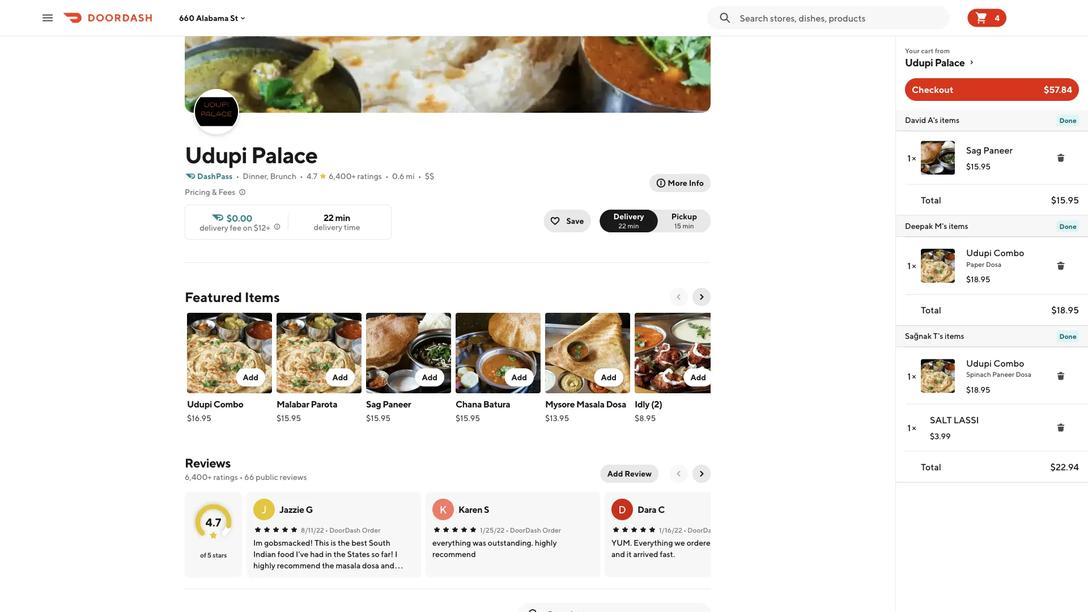 Task type: describe. For each thing, give the bounding box(es) containing it.
$18.95 for udupi combo spinach paneer dosa
[[967, 385, 991, 394]]

s
[[484, 504, 489, 515]]

malabar
[[277, 399, 309, 410]]

fee
[[230, 223, 242, 232]]

combo for paper dosa
[[994, 248, 1025, 258]]

jazzie
[[280, 504, 304, 515]]

22 inside delivery 22 min
[[619, 222, 627, 230]]

4 1 × from the top
[[908, 422, 917, 433]]

sag for sag paneer $15.95
[[366, 399, 381, 410]]

david a's items
[[906, 115, 960, 125]]

remove sag paneer from order image
[[1057, 153, 1066, 162]]

pickup 15 min
[[672, 212, 697, 230]]

reviews
[[280, 473, 307, 482]]

dara c
[[638, 504, 665, 515]]

save
[[567, 216, 584, 226]]

items
[[245, 289, 280, 305]]

• doordash order for j
[[325, 526, 381, 534]]

open menu image
[[41, 11, 54, 25]]

1 horizontal spatial 4.7
[[307, 172, 318, 181]]

order for d
[[721, 526, 739, 534]]

review
[[625, 469, 652, 479]]

palace inside 'link'
[[935, 56, 965, 68]]

22 inside the 22 min delivery time
[[324, 212, 334, 223]]

mi
[[406, 172, 415, 181]]

udupi inside 'link'
[[906, 56, 934, 68]]

0.6 mi • $$
[[392, 172, 434, 181]]

combo for udupi combo
[[214, 399, 243, 410]]

more
[[668, 178, 688, 188]]

mysore masala dosa $13.95
[[545, 399, 627, 423]]

alabama
[[196, 13, 229, 23]]

udupi up dashpass
[[185, 141, 247, 168]]

jazzie g
[[280, 504, 313, 515]]

add button for (2)
[[684, 369, 713, 387]]

order for k
[[543, 526, 561, 534]]

stars
[[213, 551, 227, 559]]

15
[[675, 222, 682, 230]]

× for spinach paneer dosa
[[913, 371, 917, 382]]

ratings inside reviews 6,400+ ratings • 66 public reviews
[[213, 473, 238, 482]]

× for $15.95
[[913, 153, 917, 163]]

1/25/22
[[480, 526, 505, 534]]

dinner, brunch
[[243, 172, 297, 181]]

on
[[243, 223, 252, 232]]

done for sag paneer
[[1060, 117, 1077, 124]]

$22.94
[[1051, 462, 1080, 472]]

featured items heading
[[185, 288, 280, 306]]

1 for $15.95
[[908, 153, 911, 163]]

time
[[344, 223, 360, 232]]

min inside the 22 min delivery time
[[335, 212, 350, 223]]

items for sag paneer
[[940, 115, 960, 125]]

0 horizontal spatial palace
[[251, 141, 318, 168]]

fees
[[219, 187, 236, 197]]

udupi for spinach paneer dosa
[[967, 358, 992, 369]]

• doordash order for k
[[506, 526, 561, 534]]

add inside button
[[608, 469, 623, 479]]

udupi combo spinach paneer dosa
[[967, 358, 1032, 379]]

your
[[906, 46, 920, 54]]

4
[[995, 13, 1000, 22]]

deepak
[[906, 221, 934, 231]]

6,400+ ratings •
[[329, 172, 389, 181]]

dara
[[638, 504, 657, 515]]

parota
[[311, 399, 338, 410]]

2 vertical spatial items
[[945, 331, 965, 341]]

add for batura
[[512, 373, 527, 382]]

4 × from the top
[[913, 422, 917, 433]]

done for udupi combo
[[1060, 222, 1077, 230]]

remove udupi combo from order image for udupi combo paper dosa
[[1057, 261, 1066, 270]]

Item Search search field
[[548, 608, 702, 612]]

add review
[[608, 469, 652, 479]]

&
[[212, 187, 217, 197]]

660 alabama st button
[[179, 13, 247, 23]]

min for pickup
[[683, 222, 694, 230]]

1 vertical spatial $18.95
[[1052, 305, 1080, 316]]

pricing
[[185, 187, 210, 197]]

add review button
[[601, 465, 659, 483]]

66
[[245, 473, 254, 482]]

pricing & fees
[[185, 187, 236, 197]]

$57.84
[[1044, 84, 1073, 95]]

none radio containing pickup
[[651, 210, 711, 232]]

d
[[619, 504, 626, 516]]

total for udupi combo
[[921, 305, 942, 316]]

add button for parota
[[326, 369, 355, 387]]

more info button
[[650, 174, 711, 192]]

$13.95
[[545, 414, 569, 423]]

$15.95 for sag paneer
[[366, 414, 391, 423]]

paper
[[967, 260, 985, 268]]

karen s
[[459, 504, 489, 515]]

delivery
[[614, 212, 645, 221]]

doordash for j
[[330, 526, 361, 534]]

sag paneer $15.95
[[366, 399, 411, 423]]

st
[[230, 13, 238, 23]]

of
[[200, 551, 206, 559]]

idly (2) $8.95
[[635, 399, 663, 423]]

udupi combo $16.95
[[187, 399, 243, 423]]

info
[[689, 178, 704, 188]]

1 vertical spatial udupi palace
[[185, 141, 318, 168]]

add for paneer
[[422, 373, 438, 382]]

udupi combo paper dosa
[[967, 248, 1025, 268]]

1 × for paper dosa
[[908, 261, 917, 271]]

udupi palace link
[[906, 56, 1080, 69]]

salt
[[931, 415, 952, 425]]

malabar parota $15.95
[[277, 399, 338, 423]]

1 for paper dosa
[[908, 261, 911, 271]]

paneer for sag paneer
[[984, 145, 1013, 155]]

0 vertical spatial ratings
[[358, 172, 382, 181]]

spinach
[[967, 371, 992, 379]]

checkout
[[912, 84, 954, 95]]

list containing udupi combo
[[896, 347, 1089, 452]]

a's
[[928, 115, 939, 125]]

udupi palace inside 'link'
[[906, 56, 965, 68]]

22 min delivery time
[[314, 212, 360, 232]]

items for udupi combo
[[949, 221, 969, 231]]

3 done from the top
[[1060, 333, 1077, 341]]

dashpass
[[197, 172, 233, 181]]

• left dinner,
[[236, 172, 239, 181]]

(2)
[[651, 399, 663, 410]]

8/11/22
[[301, 526, 324, 534]]

paneer inside udupi combo spinach paneer dosa
[[993, 371, 1015, 379]]

salt lassi
[[931, 415, 980, 425]]

1/16/22
[[659, 526, 683, 534]]

karen
[[459, 504, 483, 515]]

dinner,
[[243, 172, 269, 181]]



Task type: vqa. For each thing, say whether or not it's contained in the screenshot.
Tandoori Vegetable Entree The Add button
no



Task type: locate. For each thing, give the bounding box(es) containing it.
1 × down deepak
[[908, 261, 917, 271]]

0 vertical spatial udupi palace
[[906, 56, 965, 68]]

udupi palace up dinner,
[[185, 141, 318, 168]]

0 vertical spatial sag paneer image
[[921, 141, 955, 175]]

• left 66
[[240, 473, 243, 482]]

1 × for $15.95
[[908, 153, 917, 163]]

1 horizontal spatial • doordash order
[[506, 526, 561, 534]]

udupi combo image down featured items heading
[[187, 313, 272, 394]]

delivery left the time
[[314, 223, 343, 232]]

combo inside udupi combo spinach paneer dosa
[[994, 358, 1025, 369]]

masala
[[577, 399, 605, 410]]

2 total from the top
[[921, 305, 942, 316]]

remove udupi combo from order image
[[1057, 261, 1066, 270], [1057, 372, 1066, 381]]

sağnak
[[906, 331, 932, 341]]

• right the brunch
[[300, 172, 303, 181]]

0 vertical spatial $18.95
[[967, 275, 991, 284]]

0 horizontal spatial delivery
[[200, 223, 228, 232]]

2 vertical spatial total
[[921, 462, 942, 472]]

2 horizontal spatial dosa
[[1016, 371, 1032, 379]]

4 add button from the left
[[505, 369, 534, 387]]

3 add button from the left
[[415, 369, 445, 387]]

2 vertical spatial dosa
[[606, 399, 627, 410]]

delivery fee on $12+
[[200, 223, 270, 232]]

min down the pickup
[[683, 222, 694, 230]]

1 vertical spatial total
[[921, 305, 942, 316]]

min
[[335, 212, 350, 223], [628, 222, 639, 230], [683, 222, 694, 230]]

order
[[362, 526, 381, 534], [543, 526, 561, 534], [721, 526, 739, 534]]

list
[[896, 347, 1089, 452]]

pricing & fees button
[[185, 187, 247, 198]]

$18.95 for udupi combo paper dosa
[[967, 275, 991, 284]]

none radio containing delivery
[[600, 210, 658, 232]]

1 horizontal spatial min
[[628, 222, 639, 230]]

udupi combo image for udupi combo spinach paneer dosa
[[921, 359, 955, 393]]

delivery 22 min
[[614, 212, 645, 230]]

dosa right paper
[[986, 260, 1002, 268]]

1 × left $3.99
[[908, 422, 917, 433]]

udupi
[[906, 56, 934, 68], [185, 141, 247, 168], [967, 248, 992, 258], [967, 358, 992, 369], [187, 399, 212, 410]]

• doordash order
[[325, 526, 381, 534], [506, 526, 561, 534], [684, 526, 739, 534]]

featured items
[[185, 289, 280, 305]]

2 horizontal spatial min
[[683, 222, 694, 230]]

next button of carousel image
[[697, 293, 707, 302]]

items right m's
[[949, 221, 969, 231]]

min for delivery
[[628, 222, 639, 230]]

ratings
[[358, 172, 382, 181], [213, 473, 238, 482]]

660 alabama st
[[179, 13, 238, 23]]

reviews link
[[185, 456, 231, 471]]

2 horizontal spatial • doordash order
[[684, 526, 739, 534]]

1 vertical spatial combo
[[994, 358, 1025, 369]]

0 horizontal spatial dosa
[[606, 399, 627, 410]]

paneer
[[984, 145, 1013, 155], [993, 371, 1015, 379], [383, 399, 411, 410]]

doordash for d
[[688, 526, 719, 534]]

previous button of carousel image
[[675, 293, 684, 302]]

• right 1/16/22
[[684, 526, 687, 534]]

deepak m's items
[[906, 221, 969, 231]]

3 • doordash order from the left
[[684, 526, 739, 534]]

1 vertical spatial remove udupi combo from order image
[[1057, 372, 1066, 381]]

22
[[324, 212, 334, 223], [619, 222, 627, 230]]

doordash
[[330, 526, 361, 534], [510, 526, 541, 534], [688, 526, 719, 534]]

None radio
[[651, 210, 711, 232]]

udupi combo image down t's
[[921, 359, 955, 393]]

remove udupi combo from order image for udupi combo spinach paneer dosa
[[1057, 372, 1066, 381]]

0 horizontal spatial sag
[[366, 399, 381, 410]]

1 1 × from the top
[[908, 153, 917, 163]]

1 vertical spatial 4.7
[[206, 516, 221, 529]]

2 horizontal spatial doordash
[[688, 526, 719, 534]]

2 remove udupi combo from order image from the top
[[1057, 372, 1066, 381]]

1 × down the "david"
[[908, 153, 917, 163]]

3 1 × from the top
[[908, 371, 917, 382]]

udupi up paper
[[967, 248, 992, 258]]

2 vertical spatial $18.95
[[967, 385, 991, 394]]

× down the "david"
[[913, 153, 917, 163]]

1 horizontal spatial doordash
[[510, 526, 541, 534]]

1 down the "david"
[[908, 153, 911, 163]]

1 done from the top
[[1060, 117, 1077, 124]]

min inside delivery 22 min
[[628, 222, 639, 230]]

1 horizontal spatial 6,400+
[[329, 172, 356, 181]]

total down $3.99
[[921, 462, 942, 472]]

1 horizontal spatial delivery
[[314, 223, 343, 232]]

3 1 from the top
[[908, 371, 911, 382]]

1 order from the left
[[362, 526, 381, 534]]

paneer inside sag paneer $15.95
[[383, 399, 411, 410]]

chana
[[456, 399, 482, 410]]

2 add button from the left
[[326, 369, 355, 387]]

5 add button from the left
[[594, 369, 624, 387]]

4 button
[[968, 9, 1007, 27]]

0 horizontal spatial 22
[[324, 212, 334, 223]]

1 vertical spatial palace
[[251, 141, 318, 168]]

udupi down your
[[906, 56, 934, 68]]

• doordash order right 1/16/22
[[684, 526, 739, 534]]

0 vertical spatial 6,400+
[[329, 172, 356, 181]]

$15.95 for malabar parota
[[277, 414, 301, 423]]

×
[[913, 153, 917, 163], [913, 261, 917, 271], [913, 371, 917, 382], [913, 422, 917, 433]]

udupi inside udupi combo $16.95
[[187, 399, 212, 410]]

reviews
[[185, 456, 231, 471]]

0 horizontal spatial sag paneer image
[[366, 313, 451, 394]]

•
[[236, 172, 239, 181], [300, 172, 303, 181], [386, 172, 389, 181], [418, 172, 422, 181], [240, 473, 243, 482], [325, 526, 328, 534], [506, 526, 509, 534], [684, 526, 687, 534]]

0 horizontal spatial min
[[335, 212, 350, 223]]

2 1 × from the top
[[908, 261, 917, 271]]

udupi palace
[[906, 56, 965, 68], [185, 141, 318, 168]]

1 vertical spatial sag
[[366, 399, 381, 410]]

0 horizontal spatial udupi palace
[[185, 141, 318, 168]]

0 vertical spatial paneer
[[984, 145, 1013, 155]]

$15.95 inside sag paneer $15.95
[[366, 414, 391, 423]]

of 5 stars
[[200, 551, 227, 559]]

× for paper dosa
[[913, 261, 917, 271]]

22 left the time
[[324, 212, 334, 223]]

2 × from the top
[[913, 261, 917, 271]]

1 vertical spatial ratings
[[213, 473, 238, 482]]

0 horizontal spatial ratings
[[213, 473, 238, 482]]

• doordash order right 1/25/22
[[506, 526, 561, 534]]

items right t's
[[945, 331, 965, 341]]

2 done from the top
[[1060, 222, 1077, 230]]

1 doordash from the left
[[330, 526, 361, 534]]

featured
[[185, 289, 242, 305]]

min down delivery
[[628, 222, 639, 230]]

min down 6,400+ ratings •
[[335, 212, 350, 223]]

0 horizontal spatial • doordash order
[[325, 526, 381, 534]]

order for j
[[362, 526, 381, 534]]

ratings left 0.6
[[358, 172, 382, 181]]

doordash for k
[[510, 526, 541, 534]]

$16.95
[[187, 414, 211, 423]]

0 vertical spatial sag
[[967, 145, 982, 155]]

0 vertical spatial palace
[[935, 56, 965, 68]]

6,400+ inside reviews 6,400+ ratings • 66 public reviews
[[185, 473, 212, 482]]

1 horizontal spatial sag
[[967, 145, 982, 155]]

malabar parota image
[[277, 313, 362, 394]]

g
[[306, 504, 313, 515]]

1 vertical spatial dosa
[[1016, 371, 1032, 379]]

1 horizontal spatial palace
[[935, 56, 965, 68]]

1 vertical spatial items
[[949, 221, 969, 231]]

reviews 6,400+ ratings • 66 public reviews
[[185, 456, 307, 482]]

udupi combo image
[[921, 249, 955, 283], [187, 313, 272, 394], [921, 359, 955, 393]]

dosa inside mysore masala dosa $13.95
[[606, 399, 627, 410]]

6,400+ down reviews
[[185, 473, 212, 482]]

• doordash order for d
[[684, 526, 739, 534]]

None radio
[[600, 210, 658, 232]]

1 ×
[[908, 153, 917, 163], [908, 261, 917, 271], [908, 371, 917, 382], [908, 422, 917, 433]]

4 1 from the top
[[908, 422, 911, 433]]

$8.95
[[635, 414, 656, 423]]

$0.00
[[227, 213, 252, 224]]

doordash right 1/16/22
[[688, 526, 719, 534]]

add button for paneer
[[415, 369, 445, 387]]

dashpass •
[[197, 172, 239, 181]]

1 left $3.99
[[908, 422, 911, 433]]

combo for spinach paneer dosa
[[994, 358, 1025, 369]]

6,400+ up the 22 min delivery time
[[329, 172, 356, 181]]

doordash right the 8/11/22
[[330, 526, 361, 534]]

$15.95 inside chana batura $15.95
[[456, 414, 480, 423]]

dosa right masala
[[606, 399, 627, 410]]

david
[[906, 115, 927, 125]]

1 × for spinach paneer dosa
[[908, 371, 917, 382]]

public
[[256, 473, 278, 482]]

c
[[658, 504, 665, 515]]

0.6
[[392, 172, 405, 181]]

pickup
[[672, 212, 697, 221]]

• left 0.6
[[386, 172, 389, 181]]

0 horizontal spatial order
[[362, 526, 381, 534]]

palace up the brunch
[[251, 141, 318, 168]]

1 vertical spatial 6,400+
[[185, 473, 212, 482]]

2 doordash from the left
[[510, 526, 541, 534]]

sag paneer
[[967, 145, 1013, 155]]

1 horizontal spatial order
[[543, 526, 561, 534]]

1 down sağnak
[[908, 371, 911, 382]]

save button
[[544, 210, 591, 232]]

2 horizontal spatial order
[[721, 526, 739, 534]]

$$
[[425, 172, 434, 181]]

udupi combo image left paper
[[921, 249, 955, 283]]

min inside the pickup 15 min
[[683, 222, 694, 230]]

0 vertical spatial combo
[[994, 248, 1025, 258]]

1 horizontal spatial udupi palace
[[906, 56, 965, 68]]

1 remove udupi combo from order image from the top
[[1057, 261, 1066, 270]]

more info
[[668, 178, 704, 188]]

4.7 up the of 5 stars
[[206, 516, 221, 529]]

total for sag paneer
[[921, 194, 942, 205]]

$3.99
[[931, 432, 951, 441]]

1 down deepak
[[908, 261, 911, 271]]

$15.95 inside the malabar parota $15.95
[[277, 414, 301, 423]]

$18.95
[[967, 275, 991, 284], [1052, 305, 1080, 316], [967, 385, 991, 394]]

1 vertical spatial done
[[1060, 222, 1077, 230]]

paneer for sag paneer $15.95
[[383, 399, 411, 410]]

previous image
[[675, 470, 684, 479]]

• right the 8/11/22
[[325, 526, 328, 534]]

3 total from the top
[[921, 462, 942, 472]]

ratings down reviews link
[[213, 473, 238, 482]]

0 vertical spatial done
[[1060, 117, 1077, 124]]

add button for combo
[[236, 369, 265, 387]]

2 1 from the top
[[908, 261, 911, 271]]

udupi for udupi combo
[[187, 399, 212, 410]]

order methods option group
[[600, 210, 711, 232]]

× left $3.99
[[913, 422, 917, 433]]

1 vertical spatial paneer
[[993, 371, 1015, 379]]

udupi combo image for udupi combo paper dosa
[[921, 249, 955, 283]]

1 vertical spatial sag paneer image
[[366, 313, 451, 394]]

remove salt lassi from order image
[[1057, 423, 1066, 432]]

udupi up $16.95
[[187, 399, 212, 410]]

add
[[243, 373, 259, 382], [333, 373, 348, 382], [422, 373, 438, 382], [512, 373, 527, 382], [601, 373, 617, 382], [691, 373, 707, 382], [608, 469, 623, 479]]

idly
[[635, 399, 650, 410]]

mysore masala dosa image
[[545, 313, 631, 394]]

• right mi
[[418, 172, 422, 181]]

6 add button from the left
[[684, 369, 713, 387]]

0 horizontal spatial 6,400+
[[185, 473, 212, 482]]

3 × from the top
[[913, 371, 917, 382]]

1 × down sağnak
[[908, 371, 917, 382]]

add button
[[236, 369, 265, 387], [326, 369, 355, 387], [415, 369, 445, 387], [505, 369, 534, 387], [594, 369, 624, 387], [684, 369, 713, 387]]

combo inside udupi combo paper dosa
[[994, 248, 1025, 258]]

add button for batura
[[505, 369, 534, 387]]

palace
[[935, 56, 965, 68], [251, 141, 318, 168]]

0 vertical spatial dosa
[[986, 260, 1002, 268]]

1 total from the top
[[921, 194, 942, 205]]

combo inside udupi combo $16.95
[[214, 399, 243, 410]]

udupi for paper dosa
[[967, 248, 992, 258]]

sag paneer image
[[921, 141, 955, 175], [366, 313, 451, 394]]

sag for sag paneer
[[967, 145, 982, 155]]

udupi palace down your cart from
[[906, 56, 965, 68]]

3 doordash from the left
[[688, 526, 719, 534]]

× down sağnak
[[913, 371, 917, 382]]

add for masala
[[601, 373, 617, 382]]

t's
[[934, 331, 944, 341]]

• doordash order right the 8/11/22
[[325, 526, 381, 534]]

chana batura $15.95
[[456, 399, 511, 423]]

0 vertical spatial remove udupi combo from order image
[[1057, 261, 1066, 270]]

1 horizontal spatial sag paneer image
[[921, 141, 955, 175]]

3 order from the left
[[721, 526, 739, 534]]

0 vertical spatial total
[[921, 194, 942, 205]]

1 horizontal spatial dosa
[[986, 260, 1002, 268]]

j
[[262, 504, 267, 516]]

0 vertical spatial items
[[940, 115, 960, 125]]

items right a's at the top
[[940, 115, 960, 125]]

delivery inside the 22 min delivery time
[[314, 223, 343, 232]]

2 vertical spatial paneer
[[383, 399, 411, 410]]

1 • doordash order from the left
[[325, 526, 381, 534]]

1 horizontal spatial 22
[[619, 222, 627, 230]]

add for combo
[[243, 373, 259, 382]]

mysore
[[545, 399, 575, 410]]

lassi
[[954, 415, 980, 425]]

k
[[440, 504, 447, 516]]

add for parota
[[333, 373, 348, 382]]

1 for spinach paneer dosa
[[908, 371, 911, 382]]

$15.95 for chana batura
[[456, 414, 480, 423]]

1 horizontal spatial ratings
[[358, 172, 382, 181]]

sag inside sag paneer $15.95
[[366, 399, 381, 410]]

total up the sağnak t's items
[[921, 305, 942, 316]]

doordash right 1/25/22
[[510, 526, 541, 534]]

0 horizontal spatial doordash
[[330, 526, 361, 534]]

brunch
[[270, 172, 297, 181]]

palace down from on the top right
[[935, 56, 965, 68]]

0 horizontal spatial 4.7
[[206, 516, 221, 529]]

1 add button from the left
[[236, 369, 265, 387]]

udupi palace image
[[185, 0, 711, 113], [195, 90, 238, 133]]

660
[[179, 13, 195, 23]]

• right 1/25/22
[[506, 526, 509, 534]]

sağnak t's items
[[906, 331, 965, 341]]

add button for masala
[[594, 369, 624, 387]]

total up deepak m's items
[[921, 194, 942, 205]]

udupi up spinach
[[967, 358, 992, 369]]

dosa right spinach
[[1016, 371, 1032, 379]]

cart
[[922, 46, 934, 54]]

Store search: begin typing to search for stores available on DoorDash text field
[[740, 12, 946, 24]]

chana batura image
[[456, 313, 541, 394]]

udupi inside udupi combo spinach paneer dosa
[[967, 358, 992, 369]]

next image
[[697, 470, 707, 479]]

6,400+
[[329, 172, 356, 181], [185, 473, 212, 482]]

udupi inside udupi combo paper dosa
[[967, 248, 992, 258]]

from
[[935, 46, 950, 54]]

22 down delivery
[[619, 222, 627, 230]]

× down deepak
[[913, 261, 917, 271]]

• inside reviews 6,400+ ratings • 66 public reviews
[[240, 473, 243, 482]]

dosa inside udupi combo spinach paneer dosa
[[1016, 371, 1032, 379]]

idly (2) image
[[635, 313, 720, 394]]

2 • doordash order from the left
[[506, 526, 561, 534]]

2 vertical spatial combo
[[214, 399, 243, 410]]

4.7 right the brunch
[[307, 172, 318, 181]]

dosa
[[986, 260, 1002, 268], [1016, 371, 1032, 379], [606, 399, 627, 410]]

add for (2)
[[691, 373, 707, 382]]

$12+
[[254, 223, 270, 232]]

1 1 from the top
[[908, 153, 911, 163]]

1 × from the top
[[913, 153, 917, 163]]

$15.95
[[967, 162, 991, 171], [1052, 194, 1080, 205], [277, 414, 301, 423], [366, 414, 391, 423], [456, 414, 480, 423]]

0 vertical spatial 4.7
[[307, 172, 318, 181]]

delivery left fee
[[200, 223, 228, 232]]

dosa inside udupi combo paper dosa
[[986, 260, 1002, 268]]

m's
[[935, 221, 948, 231]]

2 vertical spatial done
[[1060, 333, 1077, 341]]

2 order from the left
[[543, 526, 561, 534]]



